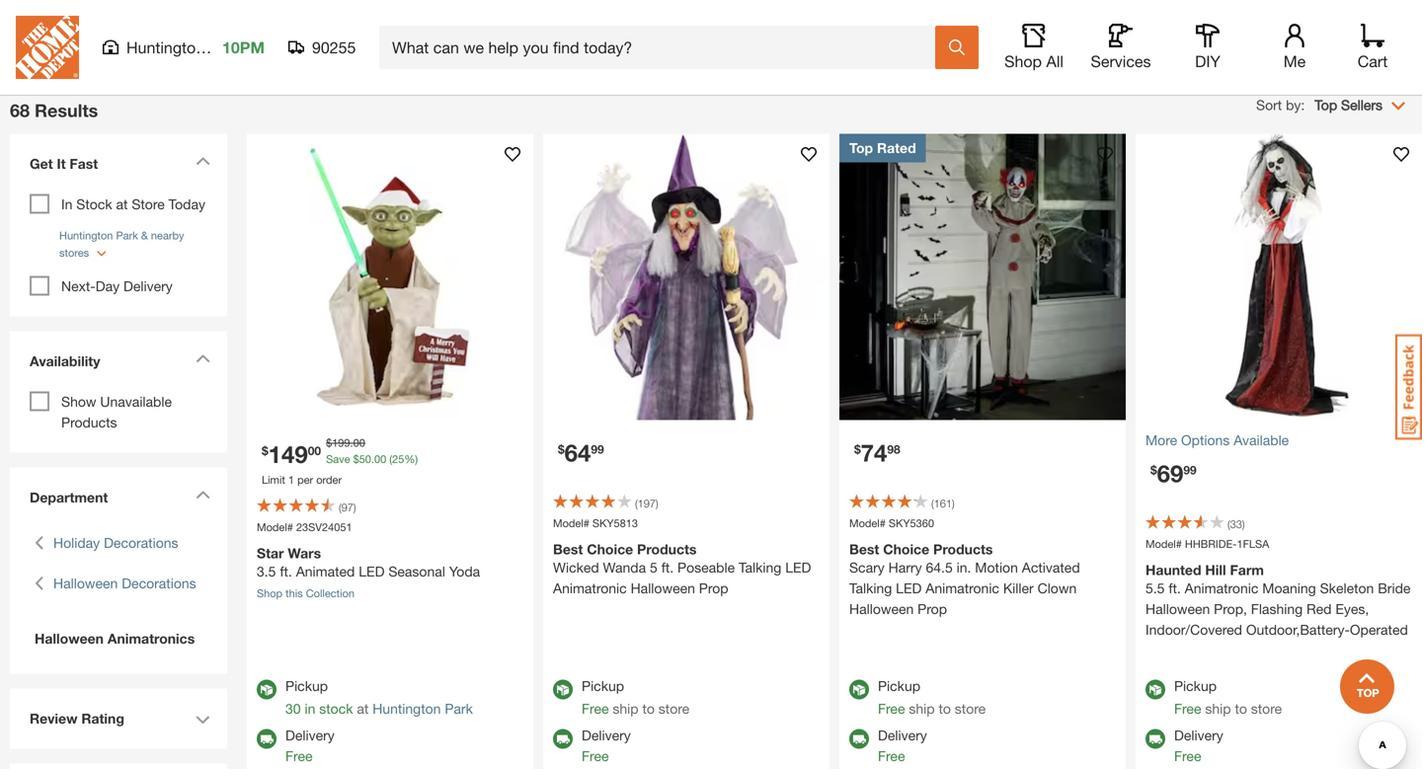 Task type: vqa. For each thing, say whether or not it's contained in the screenshot.
the topmost Subscription Eligible
no



Task type: describe. For each thing, give the bounding box(es) containing it.
ship for third available for pickup image from left
[[909, 701, 935, 717]]

halloween inside the best choice products wicked wanda 5 ft. poseable talking led animatronic halloween prop
[[631, 580, 695, 597]]

services button
[[1089, 24, 1153, 71]]

it
[[57, 156, 66, 172]]

free for third available for pickup image from left's the available shipping icon
[[878, 748, 905, 764]]

model# up haunted
[[1146, 538, 1182, 551]]

decorations down indoor
[[459, 39, 534, 55]]

prop,
[[1214, 601, 1247, 617]]

nearby
[[151, 229, 184, 242]]

scary
[[849, 560, 885, 576]]

back caret image
[[35, 533, 43, 554]]

operated
[[1350, 622, 1408, 638]]

pickup 30 in stock at huntington park
[[285, 678, 473, 717]]

indoor
[[476, 0, 516, 14]]

indoor halloween decorations
[[459, 0, 534, 55]]

pickup for available for pickup image corresponding to wicked wanda 5 ft. poseable talking led animatronic halloween prop image
[[582, 678, 624, 694]]

delivery for 3.5 ft. animated led seasonal yoda image available for pickup image
[[285, 727, 335, 744]]

$ for 64
[[558, 442, 565, 456]]

products for 64
[[637, 541, 697, 558]]

68 results
[[10, 100, 98, 121]]

ship for available for pickup image corresponding to wicked wanda 5 ft. poseable talking led animatronic halloween prop image
[[613, 701, 639, 717]]

model# for 74
[[849, 517, 886, 530]]

0 vertical spatial at
[[116, 196, 128, 212]]

caret icon image for availability
[[196, 354, 210, 363]]

save
[[326, 453, 350, 466]]

best for 74
[[849, 541, 879, 558]]

order
[[316, 474, 342, 486]]

( 33 )
[[1228, 518, 1245, 531]]

collection
[[306, 587, 355, 600]]

star wars 3.5 ft. animated led seasonal yoda shop this collection
[[257, 545, 480, 600]]

149
[[268, 440, 308, 468]]

199
[[332, 437, 350, 449]]

161
[[934, 497, 952, 510]]

huntington park
[[126, 38, 241, 57]]

halloween inside outdoor halloween decorations
[[607, 18, 672, 35]]

get
[[30, 156, 53, 172]]

farm
[[1230, 562, 1264, 578]]

%)
[[404, 453, 418, 466]]

available shipping image for available for pickup image corresponding to wicked wanda 5 ft. poseable talking led animatronic halloween prop image
[[553, 729, 573, 749]]

pickup free ship to store for third available for pickup image from left
[[878, 678, 986, 717]]

results
[[35, 100, 98, 121]]

haunted
[[1146, 562, 1202, 578]]

model# for 64
[[553, 517, 590, 530]]

shop this collection link
[[257, 587, 355, 600]]

5.5 ft. animatronic moaning skeleton bride halloween prop, flashing red eyes, indoor/covered outdoor,battery-operated image
[[1136, 134, 1422, 420]]

free for available for pickup image corresponding to wicked wanda 5 ft. poseable talking led animatronic halloween prop image the available shipping icon
[[582, 748, 609, 764]]

decorations up animatronics
[[122, 575, 196, 592]]

free for the available shipping icon corresponding to 3.5 ft. animated led seasonal yoda image available for pickup image
[[285, 748, 313, 764]]

halloween animatronics
[[35, 631, 195, 647]]

available for pickup image for wicked wanda 5 ft. poseable talking led animatronic halloween prop image
[[553, 680, 573, 700]]

0 horizontal spatial .
[[350, 437, 353, 449]]

model# sky5813
[[553, 517, 638, 530]]

indoor/covered
[[1146, 622, 1242, 638]]

90255
[[312, 38, 356, 57]]

90255 button
[[288, 38, 357, 57]]

64
[[565, 439, 591, 467]]

$ right save at the bottom left
[[353, 453, 359, 466]]

best choice products wicked wanda 5 ft. poseable talking led animatronic halloween prop
[[553, 541, 811, 597]]

animatronic inside haunted hill farm 5.5 ft. animatronic moaning skeleton bride halloween prop, flashing red eyes, indoor/covered outdoor,battery-operated
[[1185, 580, 1259, 597]]

( 197 )
[[635, 497, 658, 510]]

activated
[[1022, 560, 1080, 576]]

$ up save at the bottom left
[[326, 437, 332, 449]]

caret icon image for department
[[196, 490, 210, 499]]

3 available for pickup image from the left
[[849, 680, 869, 700]]

department
[[30, 489, 108, 506]]

1 horizontal spatial .
[[371, 453, 374, 466]]

shop all
[[1005, 52, 1064, 71]]

lights
[[907, 18, 945, 35]]

review rating
[[30, 711, 124, 727]]

in
[[61, 196, 73, 212]]

review rating link
[[30, 709, 158, 729]]

department link
[[20, 478, 217, 518]]

4 caret icon image from the top
[[196, 716, 210, 725]]

available for pickup image for 5.5 ft. animatronic moaning skeleton bride halloween prop, flashing red eyes, indoor/covered outdoor,battery-operated image
[[1146, 680, 1165, 700]]

huntington inside "pickup 30 in stock at huntington park"
[[373, 701, 441, 717]]

sky5813
[[593, 517, 638, 530]]

( for 149
[[339, 501, 341, 514]]

1
[[288, 474, 294, 486]]

halloween decorations
[[53, 575, 196, 592]]

97
[[341, 501, 353, 514]]

available shipping image for third available for pickup image from left
[[849, 729, 869, 749]]

$ 69 99
[[1151, 459, 1197, 487]]

animatronic inside best choice products scary harry 64.5 in. motion activated talking led animatronic killer clown halloween prop
[[926, 580, 1000, 597]]

ft. inside star wars 3.5 ft. animated led seasonal yoda shop this collection
[[280, 563, 292, 580]]

50
[[359, 453, 371, 466]]

cart link
[[1351, 24, 1395, 71]]

$ for 74
[[854, 442, 861, 456]]

197
[[638, 497, 656, 510]]

$ for 149
[[262, 444, 268, 458]]

choice for 74
[[883, 541, 930, 558]]

5.5
[[1146, 580, 1165, 597]]

delivery for third available for pickup image from left
[[878, 727, 927, 744]]

stores
[[59, 246, 89, 259]]

$ 74 98
[[854, 439, 900, 467]]

) for 74
[[952, 497, 955, 510]]

services
[[1091, 52, 1151, 71]]

( inside "$ 149 00 $ 199 . 00 save $ 50 . 00 ( 25 %) limit 1 per order"
[[389, 453, 392, 466]]

feedback link image
[[1396, 334, 1422, 441]]

in
[[305, 701, 315, 717]]

clown
[[1038, 580, 1077, 597]]

next-
[[61, 278, 96, 294]]

inflatables
[[751, 18, 814, 35]]

back caret image
[[35, 573, 43, 594]]

flashing
[[1251, 601, 1303, 617]]

halloween animatronics link
[[30, 629, 207, 649]]

holiday decorations
[[53, 535, 178, 551]]

outdoor halloween decorations
[[602, 0, 677, 55]]

$ 64 99
[[558, 439, 604, 467]]

( 161 )
[[931, 497, 955, 510]]

98
[[887, 442, 900, 456]]

at inside "pickup 30 in stock at huntington park"
[[357, 701, 369, 717]]

sort by: top sellers
[[1256, 97, 1383, 113]]

decorations up halloween decorations
[[104, 535, 178, 551]]

store for available for pickup image corresponding to wicked wanda 5 ft. poseable talking led animatronic halloween prop image
[[659, 701, 690, 717]]

store for available for pickup image associated with 5.5 ft. animatronic moaning skeleton bride halloween prop, flashing red eyes, indoor/covered outdoor,battery-operated image
[[1251, 701, 1282, 717]]

diy
[[1195, 52, 1221, 71]]

led inside the best choice products wicked wanda 5 ft. poseable talking led animatronic halloween prop
[[785, 560, 811, 576]]

23sv24051
[[296, 521, 352, 534]]

wanda
[[603, 560, 646, 576]]

cart
[[1358, 52, 1388, 71]]

2 horizontal spatial 00
[[374, 453, 386, 466]]

talking inside the best choice products wicked wanda 5 ft. poseable talking led animatronic halloween prop
[[739, 560, 782, 576]]

( for 74
[[931, 497, 934, 510]]

halloween down back caret image
[[35, 631, 104, 647]]

shop all button
[[1003, 24, 1066, 71]]

led inside best choice products scary harry 64.5 in. motion activated talking led animatronic killer clown halloween prop
[[896, 580, 922, 597]]

stock
[[76, 196, 112, 212]]

model# for 149
[[257, 521, 293, 534]]

motion
[[975, 560, 1018, 576]]



Task type: locate. For each thing, give the bounding box(es) containing it.
hill
[[1205, 562, 1226, 578]]

halloween inside best choice products scary harry 64.5 in. motion activated talking led animatronic killer clown halloween prop
[[849, 601, 914, 617]]

$ inside '$ 69 99'
[[1151, 463, 1157, 477]]

1 to from the left
[[642, 701, 655, 717]]

halloween inside indoor halloween decorations
[[464, 18, 529, 35]]

2 horizontal spatial ft.
[[1169, 580, 1181, 597]]

best
[[553, 541, 583, 558], [849, 541, 879, 558]]

1 vertical spatial 99
[[1184, 463, 1197, 477]]

best up scary
[[849, 541, 879, 558]]

prop inside best choice products scary harry 64.5 in. motion activated talking led animatronic killer clown halloween prop
[[918, 601, 947, 617]]

( up 23sv24051
[[339, 501, 341, 514]]

1 horizontal spatial to
[[939, 701, 951, 717]]

huntington up stores
[[59, 229, 113, 242]]

free for available for pickup image corresponding to wicked wanda 5 ft. poseable talking led animatronic halloween prop image
[[582, 701, 609, 717]]

2 horizontal spatial store
[[1251, 701, 1282, 717]]

1 horizontal spatial park
[[209, 38, 241, 57]]

4 available for pickup image from the left
[[1146, 680, 1165, 700]]

by:
[[1286, 97, 1305, 113]]

2 horizontal spatial products
[[933, 541, 993, 558]]

( left %) at the left bottom of page
[[389, 453, 392, 466]]

in stock at store today link
[[61, 196, 205, 212]]

0 horizontal spatial to
[[642, 701, 655, 717]]

led inside star wars 3.5 ft. animated led seasonal yoda shop this collection
[[359, 563, 385, 580]]

skeleton
[[1320, 580, 1374, 597]]

( 97 )
[[339, 501, 356, 514]]

ship
[[613, 701, 639, 717], [909, 701, 935, 717], [1205, 701, 1231, 717]]

0 horizontal spatial ship
[[613, 701, 639, 717]]

huntington for huntington park & nearby stores
[[59, 229, 113, 242]]

3.5 ft. animated led seasonal yoda image
[[247, 134, 533, 420]]

0 horizontal spatial prop
[[699, 580, 729, 597]]

99 for 64
[[591, 442, 604, 456]]

ship for available for pickup image associated with 5.5 ft. animatronic moaning skeleton bride halloween prop, flashing red eyes, indoor/covered outdoor,battery-operated image
[[1205, 701, 1231, 717]]

products up 5
[[637, 541, 697, 558]]

caret icon image inside availability link
[[196, 354, 210, 363]]

animatronics
[[108, 631, 195, 647]]

delivery free for third available for pickup image from left
[[878, 727, 927, 764]]

available for pickup image for 3.5 ft. animated led seasonal yoda image
[[257, 680, 277, 700]]

to for available for pickup image corresponding to wicked wanda 5 ft. poseable talking led animatronic halloween prop image
[[642, 701, 655, 717]]

decorations
[[459, 39, 534, 55], [602, 39, 677, 55], [104, 535, 178, 551], [122, 575, 196, 592]]

1 horizontal spatial at
[[357, 701, 369, 717]]

indoor halloween decorations link
[[444, 0, 548, 58]]

caret icon image for get it fast
[[196, 157, 210, 165]]

pickup free ship to store for available for pickup image corresponding to wicked wanda 5 ft. poseable talking led animatronic halloween prop image
[[582, 678, 690, 717]]

1 best from the left
[[553, 541, 583, 558]]

0 horizontal spatial talking
[[739, 560, 782, 576]]

huntington right stock
[[373, 701, 441, 717]]

What can we help you find today? search field
[[392, 27, 934, 68]]

$ for 69
[[1151, 463, 1157, 477]]

1 vertical spatial at
[[357, 701, 369, 717]]

1 horizontal spatial talking
[[849, 580, 892, 597]]

available shipping image for available for pickup image associated with 5.5 ft. animatronic moaning skeleton bride halloween prop, flashing red eyes, indoor/covered outdoor,battery-operated image
[[1146, 729, 1165, 749]]

model# 23sv24051
[[257, 521, 352, 534]]

0 vertical spatial prop
[[699, 580, 729, 597]]

eyes,
[[1336, 601, 1369, 617]]

1 horizontal spatial store
[[955, 701, 986, 717]]

1 horizontal spatial prop
[[918, 601, 947, 617]]

1 horizontal spatial animatronic
[[926, 580, 1000, 597]]

available shipping image
[[257, 729, 277, 749], [553, 729, 573, 749], [849, 729, 869, 749], [1146, 729, 1165, 749]]

products
[[61, 414, 117, 431], [637, 541, 697, 558], [933, 541, 993, 558]]

$ up "limit"
[[262, 444, 268, 458]]

99 down options
[[1184, 463, 1197, 477]]

top right by:
[[1315, 97, 1337, 113]]

00 up 50
[[353, 437, 365, 449]]

0 horizontal spatial pickup free ship to store
[[582, 678, 690, 717]]

2 horizontal spatial pickup free ship to store
[[1174, 678, 1282, 717]]

star
[[257, 545, 284, 562]]

99 for 69
[[1184, 463, 1197, 477]]

2 delivery free from the left
[[582, 727, 631, 764]]

3.5
[[257, 563, 276, 580]]

halloween inflatables
[[750, 0, 815, 35]]

( up sky5360
[[931, 497, 934, 510]]

more
[[1146, 432, 1177, 448]]

haunted hill farm 5.5 ft. animatronic moaning skeleton bride halloween prop, flashing red eyes, indoor/covered outdoor,battery-operated
[[1146, 562, 1411, 638]]

2 best from the left
[[849, 541, 879, 558]]

1 ship from the left
[[613, 701, 639, 717]]

3 pickup free ship to store from the left
[[1174, 678, 1282, 717]]

in stock at store today
[[61, 196, 205, 212]]

33
[[1230, 518, 1242, 531]]

( up sky5813
[[635, 497, 638, 510]]

1 horizontal spatial top
[[1315, 97, 1337, 113]]

1 available for pickup image from the left
[[257, 680, 277, 700]]

park for huntington park & nearby stores
[[116, 229, 138, 242]]

halloween down "outdoor"
[[607, 18, 672, 35]]

.
[[350, 437, 353, 449], [371, 453, 374, 466]]

74
[[861, 439, 887, 467]]

caret icon image inside department link
[[196, 490, 210, 499]]

1 pickup free ship to store from the left
[[582, 678, 690, 717]]

model# sky5360
[[849, 517, 934, 530]]

shop down 3.5
[[257, 587, 283, 600]]

4 delivery free from the left
[[1174, 727, 1224, 764]]

talking inside best choice products scary harry 64.5 in. motion activated talking led animatronic killer clown halloween prop
[[849, 580, 892, 597]]

day
[[96, 278, 120, 294]]

ft. inside haunted hill farm 5.5 ft. animatronic moaning skeleton bride halloween prop, flashing red eyes, indoor/covered outdoor,battery-operated
[[1169, 580, 1181, 597]]

outdoor
[[614, 0, 665, 14]]

1 horizontal spatial shop
[[1005, 52, 1042, 71]]

pickup for 3.5 ft. animated led seasonal yoda image available for pickup image
[[285, 678, 328, 694]]

0 horizontal spatial choice
[[587, 541, 633, 558]]

3 animatronic from the left
[[1185, 580, 1259, 597]]

0 horizontal spatial 00
[[308, 444, 321, 458]]

halloween down holiday
[[53, 575, 118, 592]]

huntington inside 'huntington park & nearby stores'
[[59, 229, 113, 242]]

2 vertical spatial park
[[445, 701, 473, 717]]

best for 64
[[553, 541, 583, 558]]

00
[[353, 437, 365, 449], [308, 444, 321, 458], [374, 453, 386, 466]]

99 up model# sky5813
[[591, 442, 604, 456]]

wicked
[[553, 560, 599, 576]]

1 delivery free from the left
[[285, 727, 335, 764]]

prop down 64.5
[[918, 601, 947, 617]]

shop inside 'button'
[[1005, 52, 1042, 71]]

2 horizontal spatial huntington
[[373, 701, 441, 717]]

3 pickup from the left
[[878, 678, 921, 694]]

pickup free ship to store for available for pickup image associated with 5.5 ft. animatronic moaning skeleton bride halloween prop, flashing red eyes, indoor/covered outdoor,battery-operated image
[[1174, 678, 1282, 717]]

1 animatronic from the left
[[553, 580, 627, 597]]

choice
[[587, 541, 633, 558], [883, 541, 930, 558]]

$ 149 00 $ 199 . 00 save $ 50 . 00 ( 25 %) limit 1 per order
[[262, 437, 418, 486]]

1 horizontal spatial 00
[[353, 437, 365, 449]]

1 horizontal spatial ship
[[909, 701, 935, 717]]

2 to from the left
[[939, 701, 951, 717]]

1 store from the left
[[659, 701, 690, 717]]

0 vertical spatial huntington
[[126, 38, 205, 57]]

2 available for pickup image from the left
[[553, 680, 573, 700]]

halloween inside haunted hill farm 5.5 ft. animatronic moaning skeleton bride halloween prop, flashing red eyes, indoor/covered outdoor,battery-operated
[[1146, 601, 1210, 617]]

huntington left 10pm
[[126, 38, 205, 57]]

animatronic inside the best choice products wicked wanda 5 ft. poseable talking led animatronic halloween prop
[[553, 580, 627, 597]]

talking down scary
[[849, 580, 892, 597]]

get it fast link
[[20, 144, 217, 189]]

0 horizontal spatial best
[[553, 541, 583, 558]]

available for pickup image
[[257, 680, 277, 700], [553, 680, 573, 700], [849, 680, 869, 700], [1146, 680, 1165, 700]]

2 pickup free ship to store from the left
[[878, 678, 986, 717]]

2 pickup from the left
[[582, 678, 624, 694]]

) for 64
[[656, 497, 658, 510]]

park inside "pickup 30 in stock at huntington park"
[[445, 701, 473, 717]]

0 horizontal spatial park
[[116, 229, 138, 242]]

0 horizontal spatial huntington
[[59, 229, 113, 242]]

2 horizontal spatial animatronic
[[1185, 580, 1259, 597]]

holiday decorations link
[[53, 533, 178, 554]]

1 vertical spatial shop
[[257, 587, 283, 600]]

ft. right 3.5
[[280, 563, 292, 580]]

1 available shipping image from the left
[[257, 729, 277, 749]]

delivery for available for pickup image associated with 5.5 ft. animatronic moaning skeleton bride halloween prop, flashing red eyes, indoor/covered outdoor,battery-operated image
[[1174, 727, 1224, 744]]

1 vertical spatial top
[[849, 140, 873, 156]]

0 vertical spatial talking
[[739, 560, 782, 576]]

30
[[285, 701, 301, 717]]

1 vertical spatial prop
[[918, 601, 947, 617]]

3 delivery free from the left
[[878, 727, 927, 764]]

2 available shipping image from the left
[[553, 729, 573, 749]]

2 ship from the left
[[909, 701, 935, 717]]

1 horizontal spatial products
[[637, 541, 697, 558]]

choice for 64
[[587, 541, 633, 558]]

$ down "more"
[[1151, 463, 1157, 477]]

led left seasonal
[[359, 563, 385, 580]]

0 horizontal spatial ft.
[[280, 563, 292, 580]]

prop inside the best choice products wicked wanda 5 ft. poseable talking led animatronic halloween prop
[[699, 580, 729, 597]]

1flsa
[[1237, 538, 1269, 551]]

ft. down haunted
[[1169, 580, 1181, 597]]

talking right poseable
[[739, 560, 782, 576]]

available shipping image for 3.5 ft. animated led seasonal yoda image available for pickup image
[[257, 729, 277, 749]]

1 vertical spatial talking
[[849, 580, 892, 597]]

0 vertical spatial .
[[350, 437, 353, 449]]

stock
[[319, 701, 353, 717]]

best up wicked
[[553, 541, 583, 558]]

products up in.
[[933, 541, 993, 558]]

products for 74
[[933, 541, 993, 558]]

best inside the best choice products wicked wanda 5 ft. poseable talking led animatronic halloween prop
[[553, 541, 583, 558]]

wicked wanda 5 ft. poseable talking led animatronic halloween prop image
[[543, 134, 830, 420]]

$ inside $ 64 99
[[558, 442, 565, 456]]

1 horizontal spatial pickup free ship to store
[[878, 678, 986, 717]]

ft.
[[661, 560, 674, 576], [280, 563, 292, 580], [1169, 580, 1181, 597]]

1 caret icon image from the top
[[196, 157, 210, 165]]

halloween up indoor/covered
[[1146, 601, 1210, 617]]

0 horizontal spatial at
[[116, 196, 128, 212]]

halloween down scary
[[849, 601, 914, 617]]

to for third available for pickup image from left
[[939, 701, 951, 717]]

led left scary
[[785, 560, 811, 576]]

choice up harry
[[883, 541, 930, 558]]

led down harry
[[896, 580, 922, 597]]

more options available link
[[1146, 430, 1412, 451]]

the home depot logo image
[[16, 16, 79, 79]]

huntington park link
[[373, 701, 473, 717]]

pickup for third available for pickup image from left
[[878, 678, 921, 694]]

1 vertical spatial .
[[371, 453, 374, 466]]

( up hhbride-
[[1228, 518, 1230, 531]]

today
[[169, 196, 205, 212]]

model#
[[553, 517, 590, 530], [849, 517, 886, 530], [257, 521, 293, 534], [1146, 538, 1182, 551]]

1 vertical spatial park
[[116, 229, 138, 242]]

free
[[582, 701, 609, 717], [878, 701, 905, 717], [1174, 701, 1201, 717], [285, 748, 313, 764], [582, 748, 609, 764], [878, 748, 905, 764], [1174, 748, 1201, 764]]

1 horizontal spatial 99
[[1184, 463, 1197, 477]]

$ up model# sky5813
[[558, 442, 565, 456]]

products inside show unavailable products
[[61, 414, 117, 431]]

pickup inside "pickup 30 in stock at huntington park"
[[285, 678, 328, 694]]

fast
[[70, 156, 98, 172]]

1 pickup from the left
[[285, 678, 328, 694]]

store
[[132, 196, 165, 212]]

bride
[[1378, 580, 1411, 597]]

ft. inside the best choice products wicked wanda 5 ft. poseable talking led animatronic halloween prop
[[661, 560, 674, 576]]

free for the available shipping icon for available for pickup image associated with 5.5 ft. animatronic moaning skeleton bride halloween prop, flashing red eyes, indoor/covered outdoor,battery-operated image
[[1174, 748, 1201, 764]]

0 horizontal spatial led
[[359, 563, 385, 580]]

harry
[[889, 560, 922, 576]]

3 store from the left
[[1251, 701, 1282, 717]]

outdoor,battery-
[[1246, 622, 1350, 638]]

talking
[[739, 560, 782, 576], [849, 580, 892, 597]]

decorations down "outdoor"
[[602, 39, 677, 55]]

0 vertical spatial shop
[[1005, 52, 1042, 71]]

0 vertical spatial 99
[[591, 442, 604, 456]]

choice up wanda
[[587, 541, 633, 558]]

99 inside '$ 69 99'
[[1184, 463, 1197, 477]]

2 store from the left
[[955, 701, 986, 717]]

free for third available for pickup image from left
[[878, 701, 905, 717]]

park for huntington park
[[209, 38, 241, 57]]

all
[[1046, 52, 1064, 71]]

at left the store at the left top
[[116, 196, 128, 212]]

4 pickup from the left
[[1174, 678, 1217, 694]]

get it fast
[[30, 156, 98, 172]]

to for available for pickup image associated with 5.5 ft. animatronic moaning skeleton bride halloween prop, flashing red eyes, indoor/covered outdoor,battery-operated image
[[1235, 701, 1247, 717]]

3 to from the left
[[1235, 701, 1247, 717]]

$ left 98
[[854, 442, 861, 456]]

model# up star
[[257, 521, 293, 534]]

show unavailable products
[[61, 394, 172, 431]]

huntington park & nearby stores
[[59, 229, 184, 259]]

show
[[61, 394, 96, 410]]

products inside best choice products scary harry 64.5 in. motion activated talking led animatronic killer clown halloween prop
[[933, 541, 993, 558]]

options
[[1181, 432, 1230, 448]]

free for available for pickup image associated with 5.5 ft. animatronic moaning skeleton bride halloween prop, flashing red eyes, indoor/covered outdoor,battery-operated image
[[1174, 701, 1201, 717]]

0 horizontal spatial 99
[[591, 442, 604, 456]]

2 horizontal spatial to
[[1235, 701, 1247, 717]]

pickup for available for pickup image associated with 5.5 ft. animatronic moaning skeleton bride halloween prop, flashing red eyes, indoor/covered outdoor,battery-operated image
[[1174, 678, 1217, 694]]

rated
[[877, 140, 916, 156]]

shop inside star wars 3.5 ft. animated led seasonal yoda shop this collection
[[257, 587, 283, 600]]

1 horizontal spatial best
[[849, 541, 879, 558]]

delivery for available for pickup image corresponding to wicked wanda 5 ft. poseable talking led animatronic halloween prop image
[[582, 727, 631, 744]]

products down show
[[61, 414, 117, 431]]

halloween down indoor
[[464, 18, 529, 35]]

prop
[[699, 580, 729, 597], [918, 601, 947, 617]]

to
[[642, 701, 655, 717], [939, 701, 951, 717], [1235, 701, 1247, 717]]

at
[[116, 196, 128, 212], [357, 701, 369, 717]]

shop left all
[[1005, 52, 1042, 71]]

next-day delivery
[[61, 278, 173, 294]]

&
[[141, 229, 148, 242]]

best choice products scary harry 64.5 in. motion activated talking led animatronic killer clown halloween prop
[[849, 541, 1080, 617]]

caret icon image inside get it fast "link"
[[196, 157, 210, 165]]

animatronic down 'hill'
[[1185, 580, 1259, 597]]

next-day delivery link
[[61, 278, 173, 294]]

0 horizontal spatial shop
[[257, 587, 283, 600]]

3 available shipping image from the left
[[849, 729, 869, 749]]

1 horizontal spatial huntington
[[126, 38, 205, 57]]

0 horizontal spatial top
[[849, 140, 873, 156]]

2 vertical spatial huntington
[[373, 701, 441, 717]]

delivery free
[[285, 727, 335, 764], [582, 727, 631, 764], [878, 727, 927, 764], [1174, 727, 1224, 764]]

delivery free for available for pickup image corresponding to wicked wanda 5 ft. poseable talking led animatronic halloween prop image
[[582, 727, 631, 764]]

top rated
[[849, 140, 916, 156]]

) for 149
[[353, 501, 356, 514]]

prop down poseable
[[699, 580, 729, 597]]

animatronic down wicked
[[553, 580, 627, 597]]

1 horizontal spatial choice
[[883, 541, 930, 558]]

sky5360
[[889, 517, 934, 530]]

delivery free for 3.5 ft. animated led seasonal yoda image available for pickup image
[[285, 727, 335, 764]]

products inside the best choice products wicked wanda 5 ft. poseable talking led animatronic halloween prop
[[637, 541, 697, 558]]

model# left sky5360
[[849, 517, 886, 530]]

0 vertical spatial top
[[1315, 97, 1337, 113]]

00 right 50
[[374, 453, 386, 466]]

3 ship from the left
[[1205, 701, 1231, 717]]

0 horizontal spatial animatronic
[[553, 580, 627, 597]]

at right stock
[[357, 701, 369, 717]]

choice inside best choice products scary harry 64.5 in. motion activated talking led animatronic killer clown halloween prop
[[883, 541, 930, 558]]

choice inside the best choice products wicked wanda 5 ft. poseable talking led animatronic halloween prop
[[587, 541, 633, 558]]

4 available shipping image from the left
[[1146, 729, 1165, 749]]

caret icon image
[[196, 157, 210, 165], [196, 354, 210, 363], [196, 490, 210, 499], [196, 716, 210, 725]]

1 horizontal spatial ft.
[[661, 560, 674, 576]]

2 choice from the left
[[883, 541, 930, 558]]

2 animatronic from the left
[[926, 580, 1000, 597]]

halloween up inflatables
[[750, 0, 815, 14]]

store for third available for pickup image from left
[[955, 701, 986, 717]]

1 horizontal spatial led
[[785, 560, 811, 576]]

halloween up lights at top right
[[894, 0, 958, 14]]

availability link
[[20, 341, 217, 387]]

$ inside $ 74 98
[[854, 442, 861, 456]]

3 caret icon image from the top
[[196, 490, 210, 499]]

killer
[[1003, 580, 1034, 597]]

99 inside $ 64 99
[[591, 442, 604, 456]]

moaning
[[1263, 580, 1316, 597]]

2 caret icon image from the top
[[196, 354, 210, 363]]

led
[[785, 560, 811, 576], [359, 563, 385, 580], [896, 580, 922, 597]]

ft. right 5
[[661, 560, 674, 576]]

delivery free for available for pickup image associated with 5.5 ft. animatronic moaning skeleton bride halloween prop, flashing red eyes, indoor/covered outdoor,battery-operated image
[[1174, 727, 1224, 764]]

wars
[[288, 545, 321, 562]]

this
[[286, 587, 303, 600]]

1 choice from the left
[[587, 541, 633, 558]]

00 left save at the bottom left
[[308, 444, 321, 458]]

( for 64
[[635, 497, 638, 510]]

halloween lights link
[[874, 0, 978, 37]]

2 horizontal spatial led
[[896, 580, 922, 597]]

park inside 'huntington park & nearby stores'
[[116, 229, 138, 242]]

huntington for huntington park
[[126, 38, 205, 57]]

1 vertical spatial huntington
[[59, 229, 113, 242]]

more options available
[[1146, 432, 1289, 448]]

animatronic down in.
[[926, 580, 1000, 597]]

5
[[650, 560, 658, 576]]

best inside best choice products scary harry 64.5 in. motion activated talking led animatronic killer clown halloween prop
[[849, 541, 879, 558]]

huntington
[[126, 38, 205, 57], [59, 229, 113, 242], [373, 701, 441, 717]]

0 vertical spatial park
[[209, 38, 241, 57]]

halloween down 5
[[631, 580, 695, 597]]

2 horizontal spatial ship
[[1205, 701, 1231, 717]]

68
[[10, 100, 30, 121]]

(
[[389, 453, 392, 466], [635, 497, 638, 510], [931, 497, 934, 510], [339, 501, 341, 514], [1228, 518, 1230, 531]]

0 horizontal spatial products
[[61, 414, 117, 431]]

top left rated at the top of page
[[849, 140, 873, 156]]

0 horizontal spatial store
[[659, 701, 690, 717]]

2 horizontal spatial park
[[445, 701, 473, 717]]

model# left sky5813
[[553, 517, 590, 530]]

scary harry 64.5 in. motion activated talking led animatronic killer clown halloween prop image
[[840, 134, 1126, 420]]



